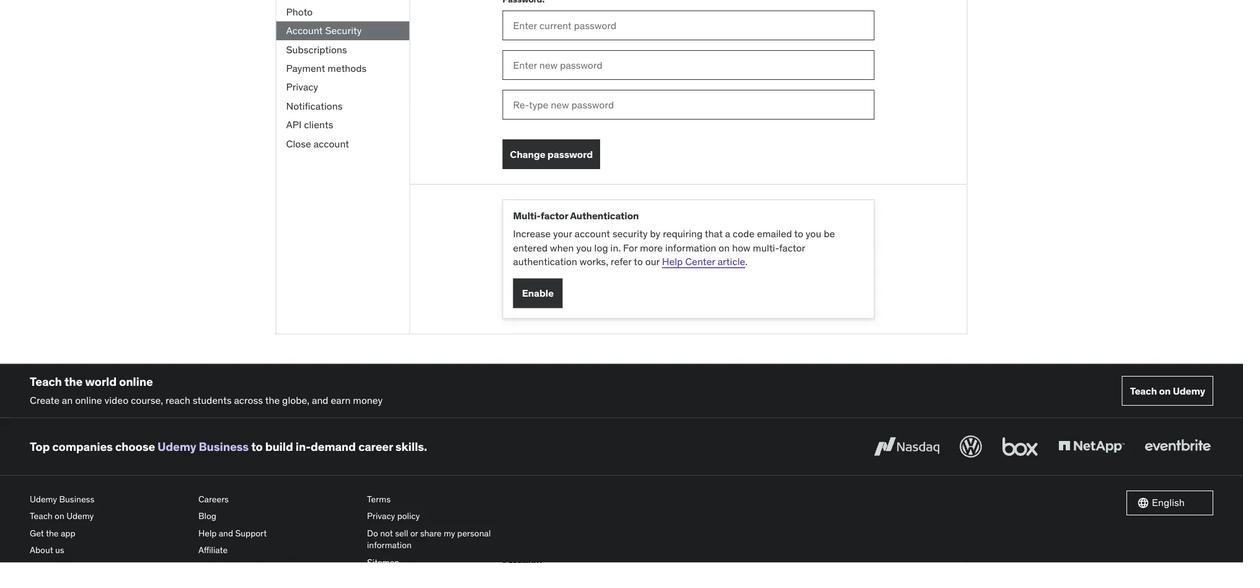 Task type: locate. For each thing, give the bounding box(es) containing it.
the right get
[[46, 528, 59, 539]]

teach inside teach the world online create an online video course, reach students across the globe, and earn money
[[30, 375, 62, 389]]

multi-
[[513, 210, 541, 223]]

1 vertical spatial help
[[198, 528, 217, 539]]

your
[[553, 228, 572, 240]]

information
[[665, 242, 716, 254], [367, 540, 412, 551]]

1 horizontal spatial privacy
[[367, 511, 395, 522]]

0 vertical spatial privacy
[[286, 81, 318, 94]]

account
[[314, 137, 349, 150], [575, 228, 610, 240]]

0 horizontal spatial the
[[46, 528, 59, 539]]

privacy inside the photo account security subscriptions payment methods privacy notifications api clients close account
[[286, 81, 318, 94]]

log
[[594, 242, 608, 254]]

1 vertical spatial account
[[575, 228, 610, 240]]

1 vertical spatial and
[[219, 528, 233, 539]]

on up eventbrite image
[[1159, 385, 1171, 398]]

1 vertical spatial teach on udemy link
[[30, 508, 188, 525]]

0 horizontal spatial account
[[314, 137, 349, 150]]

us
[[55, 545, 64, 556]]

2 vertical spatial on
[[55, 511, 64, 522]]

teach on udemy link up eventbrite image
[[1122, 377, 1213, 407]]

build
[[265, 439, 293, 454]]

0 vertical spatial help
[[662, 256, 683, 268]]

by
[[650, 228, 660, 240]]

volkswagen image
[[957, 434, 985, 461]]

udemy up app
[[66, 511, 94, 522]]

policy
[[397, 511, 420, 522]]

1 vertical spatial online
[[75, 395, 102, 407]]

1 vertical spatial factor
[[779, 242, 805, 254]]

skills.
[[395, 439, 427, 454]]

1 horizontal spatial account
[[575, 228, 610, 240]]

business up app
[[59, 494, 94, 505]]

companies
[[52, 439, 113, 454]]

on up app
[[55, 511, 64, 522]]

0 vertical spatial to
[[794, 228, 803, 240]]

not
[[380, 528, 393, 539]]

1 horizontal spatial teach on udemy link
[[1122, 377, 1213, 407]]

0 vertical spatial the
[[64, 375, 83, 389]]

information inside terms privacy policy do not sell or share my personal information
[[367, 540, 412, 551]]

1 horizontal spatial factor
[[779, 242, 805, 254]]

blog link
[[198, 508, 357, 525]]

2 horizontal spatial the
[[265, 395, 280, 407]]

0 horizontal spatial privacy
[[286, 81, 318, 94]]

on down the a at the top right of the page
[[719, 242, 730, 254]]

when
[[550, 242, 574, 254]]

1 vertical spatial information
[[367, 540, 412, 551]]

small image
[[1137, 497, 1149, 510]]

increase your account security by requiring that a code emailed to you be entered when you log in. for more information on how multi-factor authentication works, refer to our
[[513, 228, 835, 268]]

world
[[85, 375, 117, 389]]

my
[[444, 528, 455, 539]]

1 horizontal spatial online
[[119, 375, 153, 389]]

1 vertical spatial privacy
[[367, 511, 395, 522]]

account down api clients link
[[314, 137, 349, 150]]

security
[[612, 228, 648, 240]]

0 horizontal spatial factor
[[541, 210, 568, 223]]

1 horizontal spatial help
[[662, 256, 683, 268]]

0 vertical spatial account
[[314, 137, 349, 150]]

Enter new password password field
[[502, 51, 874, 80]]

information inside increase your account security by requiring that a code emailed to you be entered when you log in. for more information on how multi-factor authentication works, refer to our
[[665, 242, 716, 254]]

get
[[30, 528, 44, 539]]

help down the 'blog'
[[198, 528, 217, 539]]

and up affiliate
[[219, 528, 233, 539]]

video
[[104, 395, 128, 407]]

and left 'earn'
[[312, 395, 328, 407]]

privacy inside terms privacy policy do not sell or share my personal information
[[367, 511, 395, 522]]

in-
[[296, 439, 311, 454]]

factor down emailed
[[779, 242, 805, 254]]

0 vertical spatial on
[[719, 242, 730, 254]]

you left be
[[806, 228, 821, 240]]

1 horizontal spatial and
[[312, 395, 328, 407]]

enable button
[[513, 279, 563, 309]]

0 horizontal spatial on
[[55, 511, 64, 522]]

payment methods link
[[276, 59, 409, 78]]

english
[[1152, 497, 1185, 510]]

netapp image
[[1056, 434, 1127, 461]]

privacy link
[[276, 78, 409, 97]]

change password
[[510, 148, 593, 161]]

1 horizontal spatial you
[[806, 228, 821, 240]]

the
[[64, 375, 83, 389], [265, 395, 280, 407], [46, 528, 59, 539]]

0 horizontal spatial and
[[219, 528, 233, 539]]

the left globe,
[[265, 395, 280, 407]]

help right our
[[662, 256, 683, 268]]

emailed
[[757, 228, 792, 240]]

eventbrite image
[[1142, 434, 1213, 461]]

and
[[312, 395, 328, 407], [219, 528, 233, 539]]

0 horizontal spatial you
[[576, 242, 592, 254]]

business
[[199, 439, 249, 454], [59, 494, 94, 505]]

0 horizontal spatial information
[[367, 540, 412, 551]]

Re-type new password password field
[[502, 90, 874, 120]]

1 vertical spatial you
[[576, 242, 592, 254]]

how
[[732, 242, 750, 254]]

to
[[794, 228, 803, 240], [634, 256, 643, 268], [251, 439, 263, 454]]

the inside udemy business teach on udemy get the app about us
[[46, 528, 59, 539]]

to left our
[[634, 256, 643, 268]]

udemy business link
[[158, 439, 249, 454], [30, 491, 188, 508]]

reach
[[165, 395, 190, 407]]

udemy
[[1173, 385, 1205, 398], [158, 439, 196, 454], [30, 494, 57, 505], [66, 511, 94, 522]]

to left build
[[251, 439, 263, 454]]

teach
[[30, 375, 62, 389], [1130, 385, 1157, 398], [30, 511, 53, 522]]

1 horizontal spatial business
[[199, 439, 249, 454]]

careers link
[[198, 491, 357, 508]]

privacy down payment
[[286, 81, 318, 94]]

information down not
[[367, 540, 412, 551]]

terms link
[[367, 491, 526, 508]]

on
[[719, 242, 730, 254], [1159, 385, 1171, 398], [55, 511, 64, 522]]

online right the an
[[75, 395, 102, 407]]

online up 'course,'
[[119, 375, 153, 389]]

enable
[[522, 287, 554, 300]]

1 vertical spatial to
[[634, 256, 643, 268]]

0 horizontal spatial help
[[198, 528, 217, 539]]

information down requiring
[[665, 242, 716, 254]]

the up the an
[[64, 375, 83, 389]]

authentication
[[570, 210, 639, 223]]

1 vertical spatial on
[[1159, 385, 1171, 398]]

1 horizontal spatial on
[[719, 242, 730, 254]]

business down students
[[199, 439, 249, 454]]

top
[[30, 439, 50, 454]]

share
[[420, 528, 442, 539]]

more
[[640, 242, 663, 254]]

students
[[193, 395, 232, 407]]

0 vertical spatial and
[[312, 395, 328, 407]]

nasdaq image
[[871, 434, 942, 461]]

udemy business link down students
[[158, 439, 249, 454]]

teach on udemy link
[[1122, 377, 1213, 407], [30, 508, 188, 525]]

privacy policy link
[[367, 508, 526, 525]]

factor
[[541, 210, 568, 223], [779, 242, 805, 254]]

a
[[725, 228, 730, 240]]

to right emailed
[[794, 228, 803, 240]]

you up works, at the left of the page
[[576, 242, 592, 254]]

photo link
[[276, 3, 409, 22]]

2 vertical spatial the
[[46, 528, 59, 539]]

factor up "your"
[[541, 210, 568, 223]]

0 horizontal spatial business
[[59, 494, 94, 505]]

0 horizontal spatial teach on udemy link
[[30, 508, 188, 525]]

0 vertical spatial information
[[665, 242, 716, 254]]

teach inside udemy business teach on udemy get the app about us
[[30, 511, 53, 522]]

account security link
[[276, 22, 409, 40]]

teach the world online create an online video course, reach students across the globe, and earn money
[[30, 375, 383, 407]]

1 horizontal spatial information
[[665, 242, 716, 254]]

0 vertical spatial online
[[119, 375, 153, 389]]

teach on udemy
[[1130, 385, 1205, 398]]

you
[[806, 228, 821, 240], [576, 242, 592, 254]]

2 vertical spatial to
[[251, 439, 263, 454]]

1 vertical spatial business
[[59, 494, 94, 505]]

account inside increase your account security by requiring that a code emailed to you be entered when you log in. for more information on how multi-factor authentication works, refer to our
[[575, 228, 610, 240]]

privacy down terms
[[367, 511, 395, 522]]

udemy business link up get the app link
[[30, 491, 188, 508]]

account up log
[[575, 228, 610, 240]]

teach on udemy link up about us link
[[30, 508, 188, 525]]

payment
[[286, 62, 325, 75]]

teach for on
[[1130, 385, 1157, 398]]

0 horizontal spatial online
[[75, 395, 102, 407]]



Task type: vqa. For each thing, say whether or not it's contained in the screenshot.
resources. related to Necessary Equipment
no



Task type: describe. For each thing, give the bounding box(es) containing it.
change password button
[[502, 140, 600, 170]]

help inside 'careers blog help and support affiliate'
[[198, 528, 217, 539]]

get the app link
[[30, 525, 188, 543]]

clients
[[304, 119, 333, 131]]

terms privacy policy do not sell or share my personal information
[[367, 494, 491, 551]]

multi-factor authentication
[[513, 210, 639, 223]]

or
[[410, 528, 418, 539]]

Password: password field
[[502, 11, 874, 41]]

close account link
[[276, 135, 409, 154]]

0 vertical spatial you
[[806, 228, 821, 240]]

1 horizontal spatial the
[[64, 375, 83, 389]]

subscriptions
[[286, 43, 347, 56]]

entered
[[513, 242, 548, 254]]

close
[[286, 137, 311, 150]]

subscriptions link
[[276, 40, 409, 59]]

affiliate link
[[198, 543, 357, 560]]

box image
[[999, 434, 1041, 461]]

about us link
[[30, 543, 188, 560]]

methods
[[328, 62, 367, 75]]

2 horizontal spatial to
[[794, 228, 803, 240]]

udemy up eventbrite image
[[1173, 385, 1205, 398]]

notifications
[[286, 100, 343, 113]]

refer
[[611, 256, 632, 268]]

api clients link
[[276, 116, 409, 135]]

1 vertical spatial the
[[265, 395, 280, 407]]

our
[[645, 256, 660, 268]]

udemy business teach on udemy get the app about us
[[30, 494, 94, 556]]

api
[[286, 119, 302, 131]]

help center article link
[[662, 256, 745, 268]]

change
[[510, 148, 545, 161]]

and inside teach the world online create an online video course, reach students across the globe, and earn money
[[312, 395, 328, 407]]

globe,
[[282, 395, 309, 407]]

in.
[[610, 242, 621, 254]]

choose
[[115, 439, 155, 454]]

support
[[235, 528, 267, 539]]

works,
[[580, 256, 608, 268]]

2 horizontal spatial on
[[1159, 385, 1171, 398]]

0 vertical spatial business
[[199, 439, 249, 454]]

about
[[30, 545, 53, 556]]

for
[[623, 242, 638, 254]]

career
[[358, 439, 393, 454]]

that
[[705, 228, 723, 240]]

personal
[[457, 528, 491, 539]]

security
[[325, 24, 362, 37]]

create
[[30, 395, 60, 407]]

udemy right choose at left bottom
[[158, 439, 196, 454]]

on inside udemy business teach on udemy get the app about us
[[55, 511, 64, 522]]

increase
[[513, 228, 551, 240]]

on inside increase your account security by requiring that a code emailed to you be entered when you log in. for more information on how multi-factor authentication works, refer to our
[[719, 242, 730, 254]]

password
[[547, 148, 593, 161]]

0 vertical spatial factor
[[541, 210, 568, 223]]

money
[[353, 395, 383, 407]]

affiliate
[[198, 545, 228, 556]]

do
[[367, 528, 378, 539]]

0 vertical spatial teach on udemy link
[[1122, 377, 1213, 407]]

terms
[[367, 494, 391, 505]]

authentication
[[513, 256, 577, 268]]

.
[[745, 256, 748, 268]]

teach for the
[[30, 375, 62, 389]]

careers
[[198, 494, 229, 505]]

0 horizontal spatial to
[[251, 439, 263, 454]]

notifications link
[[276, 97, 409, 116]]

demand
[[311, 439, 356, 454]]

article
[[718, 256, 745, 268]]

app
[[61, 528, 75, 539]]

udemy up get
[[30, 494, 57, 505]]

blog
[[198, 511, 216, 522]]

careers blog help and support affiliate
[[198, 494, 267, 556]]

be
[[824, 228, 835, 240]]

earn
[[331, 395, 351, 407]]

an
[[62, 395, 73, 407]]

do not sell or share my personal information button
[[367, 525, 526, 555]]

account
[[286, 24, 323, 37]]

requiring
[[663, 228, 703, 240]]

english button
[[1126, 491, 1213, 516]]

account inside the photo account security subscriptions payment methods privacy notifications api clients close account
[[314, 137, 349, 150]]

1 horizontal spatial to
[[634, 256, 643, 268]]

1 vertical spatial udemy business link
[[30, 491, 188, 508]]

and inside 'careers blog help and support affiliate'
[[219, 528, 233, 539]]

across
[[234, 395, 263, 407]]

multi-
[[753, 242, 779, 254]]

code
[[733, 228, 755, 240]]

0 vertical spatial udemy business link
[[158, 439, 249, 454]]

top companies choose udemy business to build in-demand career skills.
[[30, 439, 427, 454]]

business inside udemy business teach on udemy get the app about us
[[59, 494, 94, 505]]

sell
[[395, 528, 408, 539]]

course,
[[131, 395, 163, 407]]

photo
[[286, 6, 313, 18]]

help center article .
[[662, 256, 748, 268]]

factor inside increase your account security by requiring that a code emailed to you be entered when you log in. for more information on how multi-factor authentication works, refer to our
[[779, 242, 805, 254]]

center
[[685, 256, 715, 268]]



